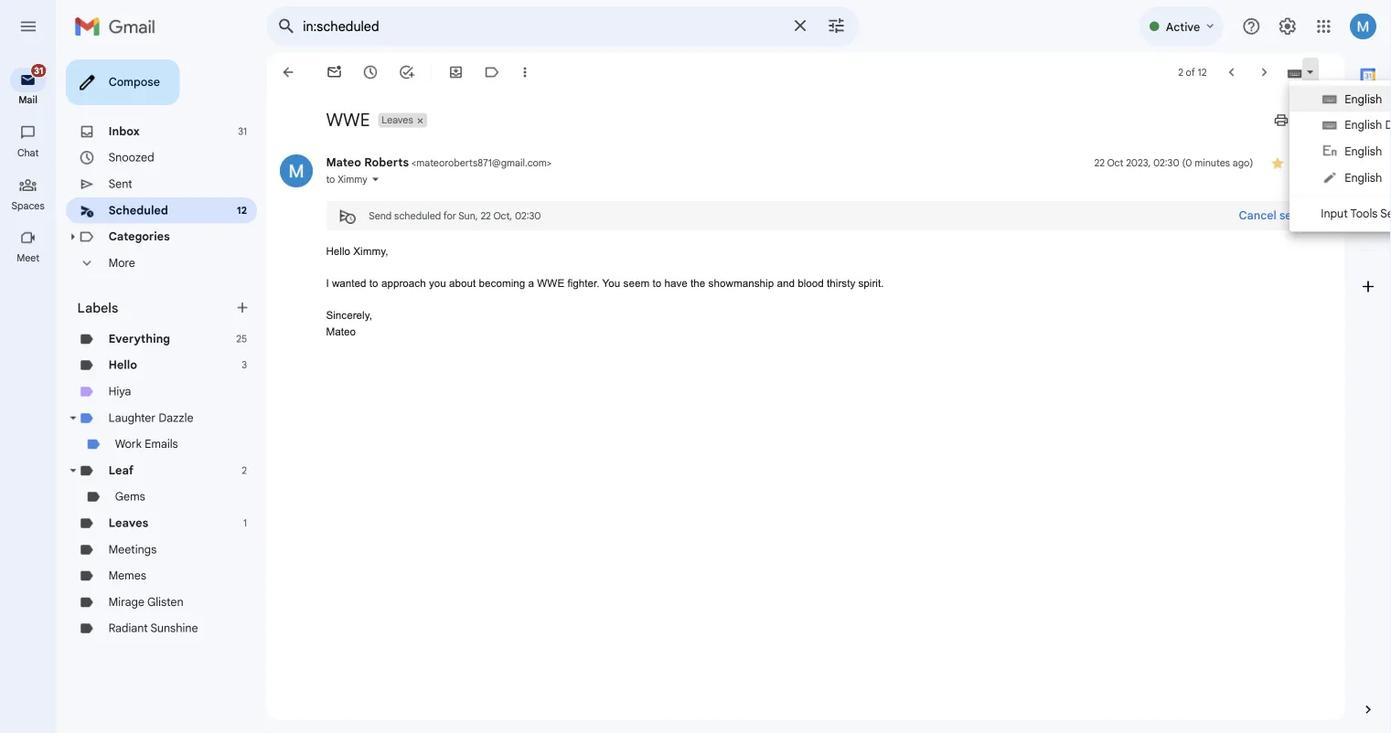 Task type: vqa. For each thing, say whether or not it's contained in the screenshot.
the bottommost the 31
yes



Task type: locate. For each thing, give the bounding box(es) containing it.
Search in emails search field
[[296, 7, 955, 51]]

leaves up roberts
[[424, 126, 459, 140]]

02:30
[[1282, 174, 1311, 188]]

you
[[477, 308, 496, 322]]

0 vertical spatial 31
[[38, 72, 48, 85]]

1 vertical spatial leaves
[[121, 574, 165, 589]]

31
[[38, 72, 48, 85], [265, 139, 275, 153]]

a
[[587, 308, 594, 322]]

1 horizontal spatial leaves
[[424, 126, 459, 140]]

spaces heading
[[0, 221, 62, 236]]

0 vertical spatial hello
[[362, 273, 389, 286]]

compose
[[121, 83, 178, 99]]

mail heading
[[0, 104, 62, 119]]

0 horizontal spatial 12
[[263, 227, 275, 241]]

snoozed
[[121, 167, 172, 183]]

newer image
[[1359, 71, 1378, 90]]

chat
[[19, 163, 43, 177]]

chat heading
[[0, 163, 62, 177]]

snooze image
[[402, 71, 421, 90]]

to down the mateo
[[362, 192, 372, 206]]

hiya link
[[121, 427, 146, 443]]

laughter
[[121, 456, 173, 472]]

seem
[[693, 308, 722, 322]]

work emails
[[128, 486, 198, 502]]

22
[[1216, 174, 1228, 188]]

search in emails image
[[302, 13, 335, 46]]

hello for hello ximmy,
[[362, 273, 389, 286]]

wwe right a
[[597, 308, 627, 322]]

heading
[[0, 280, 62, 294]]

wwe up the mateo
[[362, 121, 411, 146]]

mateo roberts
[[362, 173, 454, 189]]

0 horizontal spatial to
[[362, 192, 372, 206]]

snoozed link
[[121, 167, 172, 183]]

leaves link
[[121, 574, 165, 589]]

to
[[362, 192, 372, 206], [410, 308, 420, 322], [725, 308, 735, 322]]

1 vertical spatial 31
[[265, 139, 275, 153]]

scheduled link
[[121, 226, 187, 242]]

leaves for leaves link at the bottom
[[121, 574, 165, 589]]

ximmy,
[[393, 273, 431, 286]]

leaves inside button
[[424, 126, 459, 140]]

leaves button
[[420, 125, 461, 142]]

compose button
[[73, 66, 200, 117]]

31 link
[[11, 70, 53, 102]]

2023,
[[1251, 174, 1279, 188]]

0 horizontal spatial leaves
[[121, 574, 165, 589]]

sent
[[121, 197, 147, 212]]

hiya
[[121, 427, 146, 443]]

1 horizontal spatial 12
[[1331, 74, 1341, 87]]

fighter.
[[631, 308, 666, 322]]

move to inbox image
[[498, 71, 516, 90]]

1 horizontal spatial wwe
[[597, 308, 627, 322]]

hello link
[[121, 398, 153, 414]]

to ximmy
[[362, 192, 408, 206]]

mail
[[20, 104, 42, 118]]

categories link
[[121, 255, 189, 271]]

leaves
[[424, 126, 459, 140], [121, 574, 165, 589]]

to left have
[[725, 308, 735, 322]]

hello
[[362, 273, 389, 286], [121, 398, 153, 414]]

0 vertical spatial leaves
[[424, 126, 459, 140]]

1 vertical spatial 12
[[263, 227, 275, 241]]

hello left ximmy,
[[362, 273, 389, 286]]

have
[[738, 308, 764, 322]]

0 vertical spatial wwe
[[362, 121, 411, 146]]

1 horizontal spatial 31
[[265, 139, 275, 153]]

everything link
[[121, 369, 189, 384]]

about
[[499, 308, 529, 322]]

1 horizontal spatial hello
[[362, 273, 389, 286]]

thirsty
[[919, 308, 951, 322]]

spaces
[[13, 221, 49, 235]]

wanted
[[369, 308, 407, 322]]

0 horizontal spatial 31
[[38, 72, 48, 85]]

laughter dazzle link
[[121, 456, 215, 472]]

inbox
[[121, 138, 155, 154]]

ximmy
[[375, 192, 408, 206]]

hello up hiya link
[[121, 398, 153, 414]]

scheduled
[[121, 226, 187, 242]]

approach
[[424, 308, 473, 322]]

dazzle
[[176, 456, 215, 472]]

2
[[1309, 74, 1315, 87]]

back to scheduled image
[[311, 71, 329, 90]]

leaves down gems
[[121, 574, 165, 589]]

1 vertical spatial hello
[[121, 398, 153, 414]]

support image
[[1380, 18, 1391, 40]]

0 horizontal spatial wwe
[[362, 121, 411, 146]]

wwe
[[362, 121, 411, 146], [597, 308, 627, 322]]

0 horizontal spatial hello
[[121, 398, 153, 414]]

to right wanted
[[410, 308, 420, 322]]

12
[[1331, 74, 1341, 87], [263, 227, 275, 241]]

ca
[[1377, 232, 1391, 248]]

minutes
[[1328, 174, 1367, 188]]

labels
[[86, 333, 131, 351]]

oct
[[1230, 174, 1249, 188]]



Task type: describe. For each thing, give the bounding box(es) containing it.
leaves for leaves button
[[424, 126, 459, 140]]

i
[[362, 308, 366, 322]]

inbox link
[[121, 138, 155, 154]]

meetings link
[[121, 603, 174, 619]]

(0
[[1314, 174, 1325, 188]]

mail navigation
[[0, 59, 64, 734]]

main menu image
[[20, 18, 42, 40]]

work emails link
[[128, 486, 198, 502]]

memes
[[121, 632, 163, 648]]

ca button
[[1362, 223, 1391, 256]]

Search in emails text field
[[337, 20, 867, 38]]

and
[[863, 308, 883, 322]]

sent link
[[121, 197, 147, 212]]

add to tasks image
[[443, 71, 461, 90]]

laughter dazzle
[[121, 456, 215, 472]]

22 oct 2023, 02:30 (0 minutes ago) cell
[[1216, 172, 1391, 190]]

leaf link
[[121, 515, 149, 531]]

blood
[[886, 308, 916, 322]]

gems
[[128, 544, 162, 560]]

hello for hello
[[121, 398, 153, 414]]

ago)
[[1370, 174, 1391, 188]]

showmanship
[[787, 308, 860, 322]]

emails
[[161, 486, 198, 502]]

spirit.
[[954, 308, 982, 322]]

mateo
[[362, 173, 402, 189]]

hello ximmy,
[[362, 273, 431, 286]]

labels heading
[[86, 333, 260, 351]]

22 oct 2023, 02:30 (0 minutes ago)
[[1216, 174, 1391, 188]]

work
[[128, 486, 158, 502]]

memes link
[[121, 632, 163, 648]]

meetings
[[121, 603, 174, 619]]

everything
[[121, 369, 189, 384]]

leaf
[[121, 515, 149, 531]]

1 horizontal spatial to
[[410, 308, 420, 322]]

the
[[767, 308, 784, 322]]

31 inside the mail navigation
[[38, 72, 48, 85]]

categories
[[121, 255, 189, 271]]

1
[[271, 575, 275, 588]]

0 vertical spatial 12
[[1331, 74, 1341, 87]]

becoming
[[532, 308, 584, 322]]

2 of 12
[[1309, 74, 1341, 87]]

2 horizontal spatial to
[[725, 308, 735, 322]]

gems link
[[128, 544, 162, 560]]

roberts
[[405, 173, 454, 189]]

of
[[1318, 74, 1328, 87]]

1 vertical spatial wwe
[[597, 308, 627, 322]]

25
[[263, 370, 275, 383]]

i wanted to approach you about becoming a wwe fighter. you seem to have the showmanship and blood thirsty spirit.
[[362, 308, 982, 322]]

gmail image
[[82, 11, 182, 48]]

you
[[669, 308, 689, 322]]



